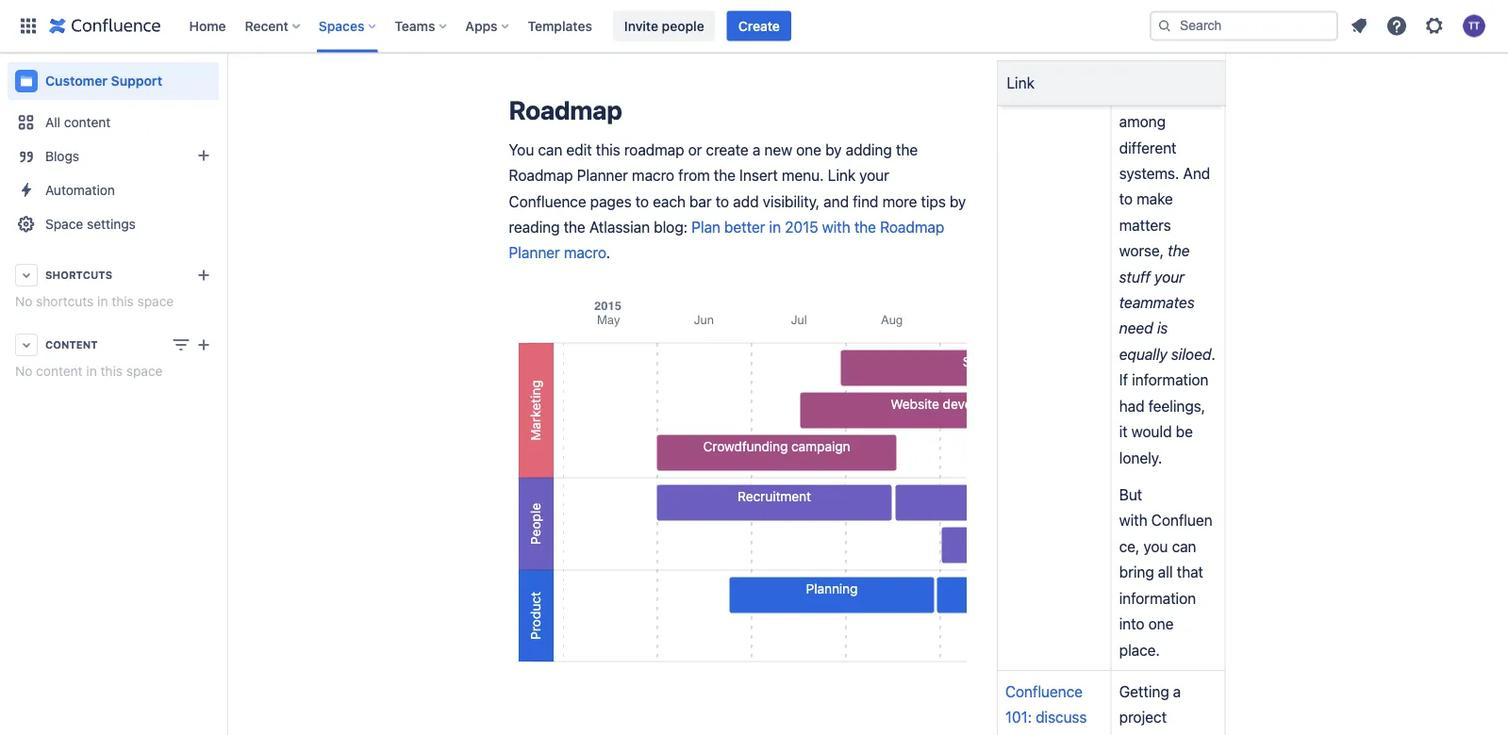 Task type: describe. For each thing, give the bounding box(es) containing it.
templates link
[[522, 11, 598, 41]]

no for no shortcuts in this space
[[15, 294, 32, 309]]

getting a project outlined a
[[1119, 683, 1219, 736]]

social
[[962, 354, 999, 370]]

teams
[[395, 18, 435, 33]]

space
[[45, 217, 83, 232]]

space element
[[0, 53, 226, 736]]

this for content
[[100, 364, 123, 379]]

can inside you can edit this roadmap or create a new one by adding the roadmap planner macro from the insert menu. link your confluence pages to each bar to add visibility, and find more tips by reading the atlassian blog:
[[538, 141, 563, 159]]

support
[[111, 73, 162, 89]]

but
[[1119, 486, 1143, 504]]

place.
[[1119, 641, 1160, 659]]

planner inside you can edit this roadmap or create a new one by adding the roadmap planner macro from the insert menu. link your confluence pages to each bar to add visibility, and find more tips by reading the atlassian blog:
[[577, 166, 628, 184]]

equally
[[1119, 345, 1168, 363]]

invite people
[[624, 18, 704, 33]]

no for no content in this space
[[15, 364, 32, 379]]

macro inside plan better in 2015 with the roadmap planner macro
[[564, 244, 606, 262]]

a inside getting a project outlined a
[[1173, 683, 1181, 701]]

create
[[706, 141, 749, 159]]

assessment period
[[974, 489, 1090, 505]]

settings icon image
[[1424, 15, 1446, 37]]

into
[[1119, 615, 1145, 633]]

feelings,
[[1149, 397, 1206, 415]]

in for shortcuts
[[97, 294, 108, 309]]

menu.
[[782, 166, 824, 184]]

one inside you can edit this roadmap or create a new one by adding the roadmap planner macro from the insert menu. link your confluence pages to each bar to add visibility, and find more tips by reading the atlassian blog:
[[796, 141, 822, 159]]

invite
[[624, 18, 658, 33]]

new
[[765, 141, 793, 159]]

space settings
[[45, 217, 136, 232]]

assessment
[[974, 489, 1048, 505]]

create
[[738, 18, 780, 33]]

confluence inside confluence 101: discuss work wi
[[1005, 683, 1083, 701]]

apps button
[[460, 11, 517, 41]]

that
[[1177, 564, 1204, 582]]

1 to from the left
[[636, 192, 649, 210]]

teams button
[[389, 11, 454, 41]]

space for no content in this space
[[126, 364, 163, 379]]

reading
[[509, 218, 560, 236]]

no sort applied to the column image
[[1224, 75, 1232, 86]]

atlassian
[[589, 218, 650, 236]]

people
[[662, 18, 704, 33]]

shortcuts button
[[8, 258, 219, 292]]

be
[[1176, 423, 1193, 441]]

create a blog image
[[192, 144, 215, 167]]

recent button
[[239, 11, 307, 41]]

copy image
[[620, 99, 643, 122]]

lonely.
[[1119, 449, 1162, 467]]

website
[[890, 397, 939, 412]]

with confluen
[[1119, 512, 1213, 530]]

0 vertical spatial roadmap
[[509, 95, 622, 126]]

space settings link
[[8, 208, 219, 241]]

or
[[688, 141, 702, 159]]

shortcuts
[[45, 269, 112, 282]]

banner containing home
[[0, 0, 1508, 53]]

content
[[45, 339, 98, 351]]

edit
[[566, 141, 592, 159]]

roadmap inside you can edit this roadmap or create a new one by adding the roadmap planner macro from the insert menu. link your confluence pages to each bar to add visibility, and find more tips by reading the atlassian blog:
[[509, 166, 573, 184]]

find
[[853, 192, 879, 210]]

no content in this space
[[15, 364, 163, 379]]

2015
[[785, 218, 818, 236]]

the stuff your teammates need is equally siloed
[[1119, 242, 1212, 363]]

add shortcut image
[[192, 264, 215, 287]]

spaces
[[319, 18, 364, 33]]

spaces button
[[313, 11, 383, 41]]

blogs
[[45, 149, 79, 164]]

1 horizontal spatial by
[[950, 192, 966, 210]]

0 horizontal spatial by
[[825, 141, 842, 159]]

crowdfunding
[[703, 439, 788, 455]]

getting
[[1119, 683, 1169, 701]]

customer support link
[[8, 62, 219, 100]]

. for . if information had feelings, it would be lonely.
[[1212, 345, 1216, 363]]

help icon image
[[1386, 15, 1408, 37]]

recent
[[245, 18, 289, 33]]

adding
[[846, 141, 892, 159]]

plan
[[692, 218, 721, 236]]

crowdfunding campaign
[[703, 439, 850, 455]]

customer
[[45, 73, 108, 89]]

in for better
[[769, 218, 781, 236]]

pages
[[590, 192, 632, 210]]

customer support
[[45, 73, 162, 89]]

all
[[45, 115, 60, 130]]

discuss
[[1036, 709, 1087, 727]]

invite people button
[[613, 11, 716, 41]]

recruitment
[[737, 489, 811, 505]]

development
[[987, 582, 1067, 597]]

but with confluen ce, you can bring all that information into one place.
[[1119, 486, 1213, 659]]



Task type: locate. For each thing, give the bounding box(es) containing it.
the up teammates
[[1168, 242, 1190, 260]]

teammates
[[1119, 294, 1195, 312]]

macro
[[632, 166, 675, 184], [564, 244, 606, 262]]

campaign right social on the right of the page
[[1002, 354, 1061, 370]]

to right bar
[[716, 192, 729, 210]]

content for no
[[36, 364, 83, 379]]

planner inside plan better in 2015 with the roadmap planner macro
[[509, 244, 560, 262]]

. inside . if information had feelings, it would be lonely.
[[1212, 345, 1216, 363]]

the inside plan better in 2015 with the roadmap planner macro
[[854, 218, 876, 236]]

content inside 'link'
[[64, 115, 111, 130]]

0 vertical spatial campaign
[[1002, 354, 1061, 370]]

content down content
[[36, 364, 83, 379]]

1 vertical spatial your
[[1155, 268, 1185, 286]]

0 vertical spatial confluence
[[509, 192, 586, 210]]

1 vertical spatial macro
[[564, 244, 606, 262]]

1 vertical spatial a
[[1173, 683, 1181, 701]]

1 vertical spatial no
[[15, 364, 32, 379]]

0 vertical spatial planner
[[577, 166, 628, 184]]

marketing
[[527, 381, 543, 441]]

0 vertical spatial information
[[1132, 371, 1209, 389]]

. right equally
[[1212, 345, 1216, 363]]

one right 'into'
[[1149, 615, 1174, 633]]

in down content
[[86, 364, 97, 379]]

1 horizontal spatial one
[[1149, 615, 1174, 633]]

with
[[822, 218, 851, 236]]

0 horizontal spatial macro
[[564, 244, 606, 262]]

this inside you can edit this roadmap or create a new one by adding the roadmap planner macro from the insert menu. link your confluence pages to each bar to add visibility, and find more tips by reading the atlassian blog:
[[596, 141, 620, 159]]

2 no from the top
[[15, 364, 32, 379]]

siloed
[[1172, 345, 1212, 363]]

this right edit
[[596, 141, 620, 159]]

1 vertical spatial this
[[112, 294, 134, 309]]

0 vertical spatial link
[[1007, 74, 1035, 92]]

social campaign
[[962, 354, 1061, 370]]

1 no from the top
[[15, 294, 32, 309]]

0 horizontal spatial a
[[753, 141, 761, 159]]

0 horizontal spatial .
[[606, 244, 610, 262]]

. if information had feelings, it would be lonely.
[[1119, 345, 1220, 467]]

one inside but with confluen ce, you can bring all that information into one place.
[[1149, 615, 1174, 633]]

0 vertical spatial macro
[[632, 166, 675, 184]]

no down content dropdown button
[[15, 364, 32, 379]]

product
[[527, 593, 543, 641]]

information down all on the right of the page
[[1119, 590, 1196, 607]]

and
[[824, 192, 849, 210]]

0 vertical spatial space
[[137, 294, 174, 309]]

information inside . if information had feelings, it would be lonely.
[[1132, 371, 1209, 389]]

confluence up reading
[[509, 192, 586, 210]]

period
[[1051, 489, 1090, 505]]

2 vertical spatial in
[[86, 364, 97, 379]]

planner
[[577, 166, 628, 184], [509, 244, 560, 262]]

0 horizontal spatial your
[[860, 166, 889, 184]]

roadmap
[[509, 95, 622, 126], [509, 166, 573, 184], [880, 218, 944, 236]]

development
[[943, 397, 1021, 412]]

0 horizontal spatial can
[[538, 141, 563, 159]]

campaign for social campaign
[[1002, 354, 1061, 370]]

would
[[1132, 423, 1172, 441]]

information up "feelings,"
[[1132, 371, 1209, 389]]

2 vertical spatial roadmap
[[880, 218, 944, 236]]

campaign up recruitment
[[791, 439, 850, 455]]

space down shortcuts dropdown button
[[137, 294, 174, 309]]

add
[[733, 192, 759, 210]]

link inside you can edit this roadmap or create a new one by adding the roadmap planner macro from the insert menu. link your confluence pages to each bar to add visibility, and find more tips by reading the atlassian blog:
[[828, 166, 856, 184]]

all content
[[45, 115, 111, 130]]

in inside plan better in 2015 with the roadmap planner macro
[[769, 218, 781, 236]]

1 vertical spatial confluence
[[1005, 683, 1083, 701]]

one
[[796, 141, 822, 159], [1149, 615, 1174, 633]]

0 horizontal spatial planner
[[509, 244, 560, 262]]

notification icon image
[[1348, 15, 1371, 37]]

the down find
[[854, 218, 876, 236]]

a right getting
[[1173, 683, 1181, 701]]

blog:
[[654, 218, 688, 236]]

campaign for crowdfunding campaign
[[791, 439, 850, 455]]

no shortcuts in this space
[[15, 294, 174, 309]]

global element
[[11, 0, 1146, 52]]

0 horizontal spatial to
[[636, 192, 649, 210]]

roadmap
[[624, 141, 684, 159]]

0 vertical spatial no
[[15, 294, 32, 309]]

confluence image
[[49, 15, 161, 37], [49, 15, 161, 37]]

content right all
[[64, 115, 111, 130]]

1 horizontal spatial planner
[[577, 166, 628, 184]]

if
[[1119, 371, 1128, 389]]

all content link
[[8, 106, 219, 140]]

0 horizontal spatial one
[[796, 141, 822, 159]]

by left adding
[[825, 141, 842, 159]]

your inside the stuff your teammates need is equally siloed
[[1155, 268, 1185, 286]]

1 vertical spatial space
[[126, 364, 163, 379]]

you
[[509, 141, 534, 159]]

this for can
[[596, 141, 620, 159]]

1 vertical spatial planner
[[509, 244, 560, 262]]

in
[[769, 218, 781, 236], [97, 294, 108, 309], [86, 364, 97, 379]]

home
[[189, 18, 226, 33]]

1 horizontal spatial macro
[[632, 166, 675, 184]]

1 horizontal spatial to
[[716, 192, 729, 210]]

1 vertical spatial content
[[36, 364, 83, 379]]

in left 2015
[[769, 218, 781, 236]]

1 vertical spatial link
[[828, 166, 856, 184]]

the inside the stuff your teammates need is equally siloed
[[1168, 242, 1190, 260]]

0 horizontal spatial link
[[828, 166, 856, 184]]

roadmap down you in the left top of the page
[[509, 166, 573, 184]]

roadmap down 'more' at the top of the page
[[880, 218, 944, 236]]

0 vertical spatial in
[[769, 218, 781, 236]]

one up menu.
[[796, 141, 822, 159]]

1 horizontal spatial a
[[1173, 683, 1181, 701]]

. down atlassian
[[606, 244, 610, 262]]

1 vertical spatial in
[[97, 294, 108, 309]]

information
[[1132, 371, 1209, 389], [1119, 590, 1196, 607]]

1 vertical spatial one
[[1149, 615, 1174, 633]]

bar
[[690, 192, 712, 210]]

roadmap up edit
[[509, 95, 622, 126]]

1 horizontal spatial campaign
[[1002, 354, 1061, 370]]

to left the each
[[636, 192, 649, 210]]

Search field
[[1150, 11, 1339, 41]]

stuff
[[1119, 268, 1151, 286]]

confluence up discuss
[[1005, 683, 1083, 701]]

tips
[[921, 192, 946, 210]]

need
[[1119, 320, 1153, 337]]

content button
[[8, 328, 219, 362]]

macro inside you can edit this roadmap or create a new one by adding the roadmap planner macro from the insert menu. link your confluence pages to each bar to add visibility, and find more tips by reading the atlassian blog:
[[632, 166, 675, 184]]

a
[[753, 141, 761, 159], [1173, 683, 1181, 701]]

information inside but with confluen ce, you can bring all that information into one place.
[[1119, 590, 1196, 607]]

0 vertical spatial this
[[596, 141, 620, 159]]

visibility,
[[763, 192, 820, 210]]

1 horizontal spatial .
[[1212, 345, 1216, 363]]

planner down reading
[[509, 244, 560, 262]]

space down content dropdown button
[[126, 364, 163, 379]]

people
[[527, 504, 543, 545]]

your
[[860, 166, 889, 184], [1155, 268, 1185, 286]]

can right you in the left top of the page
[[538, 141, 563, 159]]

plan better in 2015 with the roadmap planner macro
[[509, 218, 948, 262]]

your down adding
[[860, 166, 889, 184]]

macro down roadmap
[[632, 166, 675, 184]]

0 vertical spatial your
[[860, 166, 889, 184]]

blogs link
[[8, 140, 219, 174]]

settings
[[87, 217, 136, 232]]

1 horizontal spatial can
[[1172, 538, 1197, 556]]

this down shortcuts dropdown button
[[112, 294, 134, 309]]

1 horizontal spatial your
[[1155, 268, 1185, 286]]

content for all
[[64, 115, 111, 130]]

insert
[[740, 166, 778, 184]]

change view image
[[170, 334, 192, 357]]

home link
[[183, 11, 232, 41]]

collapse sidebar image
[[206, 62, 247, 100]]

it
[[1119, 423, 1128, 441]]

1 vertical spatial can
[[1172, 538, 1197, 556]]

a inside you can edit this roadmap or create a new one by adding the roadmap planner macro from the insert menu. link your confluence pages to each bar to add visibility, and find more tips by reading the atlassian blog:
[[753, 141, 761, 159]]

better
[[725, 218, 765, 236]]

planner up pages
[[577, 166, 628, 184]]

confluence inside you can edit this roadmap or create a new one by adding the roadmap planner macro from the insert menu. link your confluence pages to each bar to add visibility, and find more tips by reading the atlassian blog:
[[509, 192, 586, 210]]

2 horizontal spatial in
[[769, 218, 781, 236]]

is
[[1157, 320, 1168, 337]]

0 horizontal spatial confluence
[[509, 192, 586, 210]]

create a page image
[[192, 334, 215, 357]]

. for .
[[606, 244, 610, 262]]

in for content
[[86, 364, 97, 379]]

0 vertical spatial content
[[64, 115, 111, 130]]

your up teammates
[[1155, 268, 1185, 286]]

templates
[[528, 18, 592, 33]]

no left the shortcuts
[[15, 294, 32, 309]]

automation link
[[8, 174, 219, 208]]

project
[[1119, 709, 1167, 727]]

bring
[[1119, 564, 1154, 582]]

your inside you can edit this roadmap or create a new one by adding the roadmap planner macro from the insert menu. link your confluence pages to each bar to add visibility, and find more tips by reading the atlassian blog:
[[860, 166, 889, 184]]

by right tips
[[950, 192, 966, 210]]

1 horizontal spatial in
[[97, 294, 108, 309]]

the right reading
[[564, 218, 586, 236]]

you
[[1144, 538, 1168, 556]]

appswitcher icon image
[[17, 15, 40, 37]]

this down content dropdown button
[[100, 364, 123, 379]]

automation
[[45, 183, 115, 198]]

work
[[1005, 735, 1038, 736]]

0 vertical spatial a
[[753, 141, 761, 159]]

banner
[[0, 0, 1508, 53]]

roadmap inside plan better in 2015 with the roadmap planner macro
[[880, 218, 944, 236]]

in down shortcuts dropdown button
[[97, 294, 108, 309]]

plan better in 2015 with the roadmap planner macro link
[[509, 218, 948, 262]]

each
[[653, 192, 686, 210]]

planning
[[806, 582, 857, 597]]

can
[[538, 141, 563, 159], [1172, 538, 1197, 556]]

1 horizontal spatial link
[[1007, 74, 1035, 92]]

0 vertical spatial by
[[825, 141, 842, 159]]

all
[[1158, 564, 1173, 582]]

1 vertical spatial information
[[1119, 590, 1196, 607]]

0 horizontal spatial campaign
[[791, 439, 850, 455]]

outlined
[[1119, 735, 1174, 736]]

campaign
[[1002, 354, 1061, 370], [791, 439, 850, 455]]

space
[[137, 294, 174, 309], [126, 364, 163, 379]]

confluence 101: discuss work wi
[[1005, 683, 1091, 736]]

2 vertical spatial this
[[100, 364, 123, 379]]

1 vertical spatial campaign
[[791, 439, 850, 455]]

0 vertical spatial can
[[538, 141, 563, 159]]

2 to from the left
[[716, 192, 729, 210]]

1 horizontal spatial confluence
[[1005, 683, 1083, 701]]

1 vertical spatial roadmap
[[509, 166, 573, 184]]

0 vertical spatial one
[[796, 141, 822, 159]]

0 horizontal spatial in
[[86, 364, 97, 379]]

by
[[825, 141, 842, 159], [950, 192, 966, 210]]

0 vertical spatial .
[[606, 244, 610, 262]]

the down 'create'
[[714, 166, 736, 184]]

can inside but with confluen ce, you can bring all that information into one place.
[[1172, 538, 1197, 556]]

search image
[[1158, 18, 1173, 33]]

101:
[[1005, 709, 1032, 727]]

1 vertical spatial .
[[1212, 345, 1216, 363]]

space for no shortcuts in this space
[[137, 294, 174, 309]]

1 vertical spatial by
[[950, 192, 966, 210]]

this for shortcuts
[[112, 294, 134, 309]]

the right adding
[[896, 141, 918, 159]]

macro down atlassian
[[564, 244, 606, 262]]

ce,
[[1119, 538, 1140, 556]]

confluence 101: discuss work wi link
[[1005, 683, 1091, 736]]

your profile and preferences image
[[1463, 15, 1486, 37]]

can up that
[[1172, 538, 1197, 556]]

to
[[636, 192, 649, 210], [716, 192, 729, 210]]

shortcuts
[[36, 294, 94, 309]]

the
[[896, 141, 918, 159], [714, 166, 736, 184], [564, 218, 586, 236], [854, 218, 876, 236], [1168, 242, 1190, 260]]

a left new
[[753, 141, 761, 159]]



Task type: vqa. For each thing, say whether or not it's contained in the screenshot.
the can
yes



